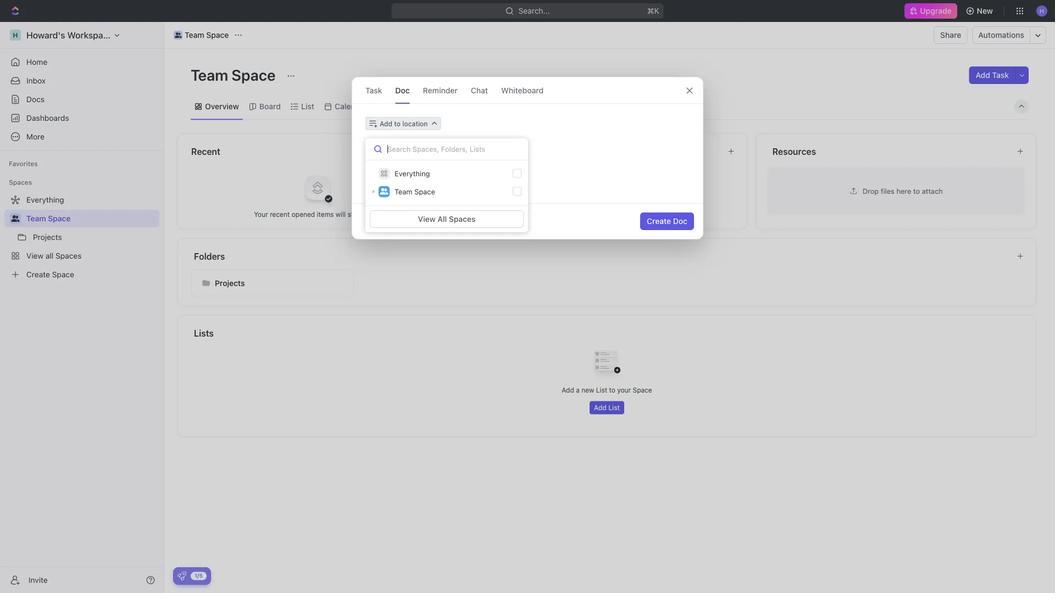 Task type: describe. For each thing, give the bounding box(es) containing it.
2 horizontal spatial user group image
[[380, 188, 389, 195]]

Search Spaces, Folders, Lists text field
[[366, 139, 529, 161]]

drop
[[863, 187, 880, 195]]

new
[[978, 6, 994, 15]]

lists button
[[194, 327, 1024, 340]]

⌘k
[[648, 6, 660, 15]]

team space link inside tree
[[26, 210, 157, 228]]

add task button
[[970, 67, 1016, 84]]

create
[[647, 217, 672, 226]]

this
[[637, 211, 648, 218]]

share
[[941, 31, 962, 40]]

onboarding checklist button element
[[178, 573, 186, 581]]

resources button
[[773, 145, 1009, 158]]

Name this Doc... field
[[353, 137, 703, 150]]

you
[[538, 211, 550, 218]]

table link
[[426, 99, 448, 114]]

create doc button
[[641, 213, 695, 230]]

doc inside button
[[674, 217, 688, 226]]

add for add to location
[[380, 120, 393, 128]]

no recent items image
[[296, 166, 340, 210]]

2 horizontal spatial docs
[[611, 211, 627, 218]]

onboarding checklist button image
[[178, 573, 186, 581]]

add to location button
[[366, 117, 441, 130]]

folders button
[[194, 250, 1009, 263]]

doc button
[[396, 78, 410, 103]]

1 horizontal spatial list
[[597, 387, 608, 395]]

add a new list to your space
[[562, 387, 653, 395]]

gantt link
[[386, 99, 408, 114]]

all
[[438, 215, 447, 224]]

space inside tree
[[48, 214, 71, 223]]

to right here
[[914, 187, 921, 195]]

reminder
[[423, 86, 458, 95]]

add for add task
[[976, 71, 991, 80]]

chat button
[[471, 78, 488, 103]]

show
[[348, 211, 364, 218]]

no most used docs image
[[585, 166, 629, 210]]

add to location button
[[366, 117, 441, 130]]

add for add a new list to your space
[[562, 387, 575, 395]]

overview link
[[203, 99, 239, 114]]

0 horizontal spatial task
[[366, 86, 382, 95]]

reminder button
[[423, 78, 458, 103]]

whiteboard
[[502, 86, 544, 95]]

calendar link
[[333, 99, 368, 114]]

new
[[582, 387, 595, 395]]

team space tree
[[4, 191, 159, 284]]

add list button
[[590, 402, 625, 415]]

add list
[[594, 405, 620, 412]]

search...
[[519, 6, 550, 15]]

here.
[[366, 211, 382, 218]]

to inside button
[[395, 120, 401, 128]]

upgrade
[[921, 6, 952, 15]]

view
[[418, 215, 436, 224]]

automations
[[979, 31, 1025, 40]]

invite
[[29, 576, 48, 585]]

spaces inside button
[[449, 215, 476, 224]]

opened
[[292, 211, 315, 218]]

inbox link
[[4, 72, 159, 90]]

table
[[429, 102, 448, 111]]

lists
[[194, 328, 214, 339]]

favorites button
[[4, 157, 42, 170]]

automations button
[[974, 27, 1031, 43]]

team space inside team space tree
[[26, 214, 71, 223]]



Task type: vqa. For each thing, say whether or not it's contained in the screenshot.
Team Space, , element in the left of the page
no



Task type: locate. For each thing, give the bounding box(es) containing it.
add
[[976, 71, 991, 80], [380, 120, 393, 128], [562, 387, 575, 395], [594, 405, 607, 412]]

dialog containing task
[[352, 77, 704, 240]]

1 vertical spatial user group image
[[380, 188, 389, 195]]

2 vertical spatial user group image
[[11, 216, 20, 222]]

to
[[395, 120, 401, 128], [914, 187, 921, 195], [628, 211, 635, 218], [610, 387, 616, 395]]

share button
[[934, 26, 969, 44]]

board link
[[257, 99, 281, 114]]

0 horizontal spatial docs
[[26, 95, 45, 104]]

2 horizontal spatial list
[[609, 405, 620, 412]]

doc up gantt
[[396, 86, 410, 95]]

a
[[576, 387, 580, 395]]

calendar
[[335, 102, 368, 111]]

projects
[[215, 279, 245, 288]]

list down 'add a new list to your space'
[[609, 405, 620, 412]]

add down 'add a new list to your space'
[[594, 405, 607, 412]]

sidebar navigation
[[0, 22, 164, 594]]

1 vertical spatial doc
[[674, 217, 688, 226]]

recent
[[270, 211, 290, 218]]

any
[[598, 211, 609, 218]]

add down automations button
[[976, 71, 991, 80]]

to left the your
[[610, 387, 616, 395]]

2 vertical spatial list
[[609, 405, 620, 412]]

0 vertical spatial list
[[301, 102, 315, 111]]

inbox
[[26, 76, 46, 85]]

home
[[26, 57, 47, 67]]

list right board
[[301, 102, 315, 111]]

2 vertical spatial docs
[[611, 211, 627, 218]]

1 vertical spatial docs
[[481, 146, 502, 157]]

projects button
[[191, 270, 354, 297]]

task up the 'calendar'
[[366, 86, 382, 95]]

docs
[[26, 95, 45, 104], [481, 146, 502, 157], [611, 211, 627, 218]]

list
[[301, 102, 315, 111], [597, 387, 608, 395], [609, 405, 620, 412]]

team space
[[185, 31, 229, 40], [191, 66, 279, 84], [395, 188, 436, 196], [26, 214, 71, 223]]

user group image
[[175, 32, 182, 38], [380, 188, 389, 195], [11, 216, 20, 222]]

1 horizontal spatial team space link
[[171, 29, 232, 42]]

team space link
[[171, 29, 232, 42], [26, 210, 157, 228]]

overview
[[205, 102, 239, 111]]

location
[[403, 120, 428, 128]]

0 vertical spatial task
[[993, 71, 1010, 80]]

1 horizontal spatial task
[[993, 71, 1010, 80]]

chat
[[471, 86, 488, 95]]

doc right create
[[674, 217, 688, 226]]

task button
[[366, 78, 382, 103]]

folders
[[194, 251, 225, 262]]

you haven't added any docs to this location.
[[538, 211, 676, 218]]

gantt
[[388, 102, 408, 111]]

home link
[[4, 53, 159, 71]]

0 vertical spatial docs
[[26, 95, 45, 104]]

add for add list
[[594, 405, 607, 412]]

0 vertical spatial team space link
[[171, 29, 232, 42]]

0 horizontal spatial spaces
[[9, 179, 32, 186]]

task
[[993, 71, 1010, 80], [366, 86, 382, 95]]

1 horizontal spatial user group image
[[175, 32, 182, 38]]

0 horizontal spatial list
[[301, 102, 315, 111]]

1 vertical spatial task
[[366, 86, 382, 95]]

1/5
[[195, 573, 203, 580]]

to left this
[[628, 211, 635, 218]]

1 horizontal spatial doc
[[674, 217, 688, 226]]

0 horizontal spatial user group image
[[11, 216, 20, 222]]

to down "gantt" link
[[395, 120, 401, 128]]

docs link
[[4, 91, 159, 108]]

spaces right all
[[449, 215, 476, 224]]

create doc
[[647, 217, 688, 226]]

whiteboard button
[[502, 78, 544, 103]]

dashboards link
[[4, 109, 159, 127]]

everything
[[395, 170, 430, 178]]

attach
[[923, 187, 944, 195]]

dashboards
[[26, 114, 69, 123]]

dialog
[[352, 77, 704, 240]]

list inside button
[[609, 405, 620, 412]]

drop files here to attach
[[863, 187, 944, 195]]

0 horizontal spatial doc
[[396, 86, 410, 95]]

spaces down the favorites button
[[9, 179, 32, 186]]

0 horizontal spatial team space link
[[26, 210, 157, 228]]

add inside add list button
[[594, 405, 607, 412]]

docs inside 'sidebar' navigation
[[26, 95, 45, 104]]

doc
[[396, 86, 410, 95], [674, 217, 688, 226]]

favorites
[[9, 160, 38, 168]]

add left a
[[562, 387, 575, 395]]

board
[[259, 102, 281, 111]]

0 vertical spatial doc
[[396, 86, 410, 95]]

no lists icon. image
[[585, 342, 629, 386]]

task inside button
[[993, 71, 1010, 80]]

task down automations button
[[993, 71, 1010, 80]]

add inside add to location button
[[380, 120, 393, 128]]

0 vertical spatial spaces
[[9, 179, 32, 186]]

files
[[881, 187, 895, 195]]

add task
[[976, 71, 1010, 80]]

your
[[618, 387, 631, 395]]

your
[[254, 211, 268, 218]]

add down "gantt" link
[[380, 120, 393, 128]]

will
[[336, 211, 346, 218]]

haven't
[[552, 211, 575, 218]]

spaces
[[9, 179, 32, 186], [449, 215, 476, 224]]

user group image inside team space tree
[[11, 216, 20, 222]]

team inside tree
[[26, 214, 46, 223]]

1 horizontal spatial spaces
[[449, 215, 476, 224]]

0 vertical spatial user group image
[[175, 32, 182, 38]]

view all spaces
[[418, 215, 476, 224]]

view all spaces button
[[370, 211, 524, 228]]

team
[[185, 31, 204, 40], [191, 66, 228, 84], [395, 188, 413, 196], [26, 214, 46, 223]]

1 horizontal spatial docs
[[481, 146, 502, 157]]

list right the new
[[597, 387, 608, 395]]

space
[[206, 31, 229, 40], [232, 66, 276, 84], [415, 188, 436, 196], [48, 214, 71, 223], [633, 387, 653, 395]]

upgrade link
[[905, 3, 958, 19]]

add to location
[[380, 120, 428, 128]]

add inside add task button
[[976, 71, 991, 80]]

items
[[317, 211, 334, 218]]

resources
[[773, 146, 817, 157]]

1 vertical spatial team space link
[[26, 210, 157, 228]]

location.
[[650, 211, 676, 218]]

1 vertical spatial list
[[597, 387, 608, 395]]

added
[[577, 211, 596, 218]]

here
[[897, 187, 912, 195]]

1 vertical spatial spaces
[[449, 215, 476, 224]]

list link
[[299, 99, 315, 114]]

spaces inside 'sidebar' navigation
[[9, 179, 32, 186]]

recent
[[191, 146, 221, 157]]

new button
[[962, 2, 1000, 20]]

your recent opened items will show here.
[[254, 211, 382, 218]]



